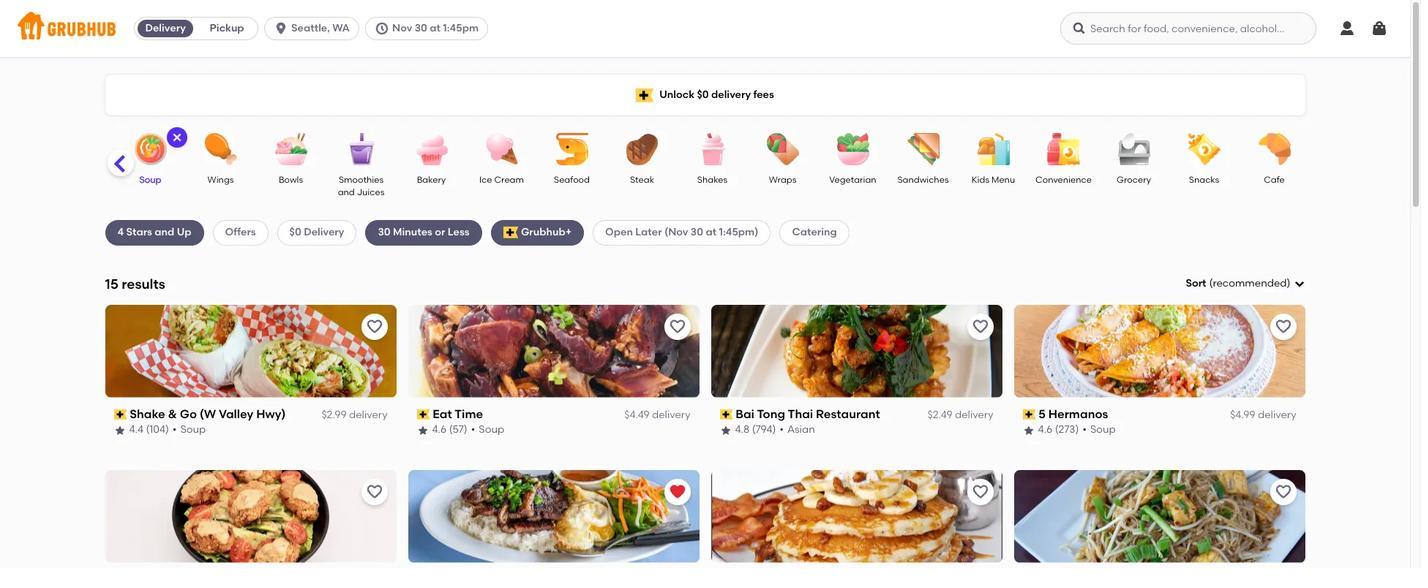 Task type: describe. For each thing, give the bounding box(es) containing it.
delivery left fees
[[712, 88, 751, 101]]

15 results
[[105, 276, 165, 293]]

up
[[177, 226, 192, 239]]

star icon image for eat time
[[417, 425, 429, 437]]

pickup button
[[196, 17, 258, 40]]

steak
[[630, 175, 655, 185]]

soup for shake
[[180, 424, 206, 437]]

wa
[[333, 22, 350, 34]]

shakes image
[[687, 133, 738, 165]]

$0 delivery
[[290, 226, 344, 239]]

• asian
[[780, 424, 815, 437]]

save this restaurant button for kizuki ramen & izakaya logo at the bottom
[[361, 479, 388, 506]]

grubhub+
[[521, 226, 572, 239]]

• soup for time
[[471, 424, 505, 437]]

seafood
[[554, 175, 590, 185]]

vegetarian
[[830, 175, 877, 185]]

save this restaurant image for simply thai restaurant logo
[[1275, 484, 1293, 501]]

subscription pass image for shake & go (w valley hwy)
[[114, 410, 127, 420]]

(nov
[[665, 226, 689, 239]]

steak image
[[617, 133, 668, 165]]

seafood image
[[547, 133, 598, 165]]

star icon image for shake & go (w valley hwy)
[[114, 425, 126, 437]]

0 horizontal spatial 30
[[378, 226, 391, 239]]

kids menu image
[[968, 133, 1020, 165]]

save this restaurant button for bai tong thai restaurant logo on the right
[[968, 314, 994, 340]]

less
[[448, 226, 470, 239]]

later
[[636, 226, 662, 239]]

$2.49
[[928, 409, 953, 422]]

)
[[1288, 278, 1291, 290]]

1:45pm)
[[719, 226, 759, 239]]

menu
[[992, 175, 1016, 185]]

hermanos
[[1049, 408, 1109, 422]]

star icon image for 5 hermanos
[[1023, 425, 1035, 437]]

soup for 5
[[1091, 424, 1116, 437]]

subscription pass image for 5 hermanos
[[1023, 410, 1036, 420]]

pickup
[[210, 22, 244, 34]]

eat time
[[433, 408, 483, 422]]

corner bakery logo image
[[711, 471, 1003, 564]]

seattle, wa
[[291, 22, 350, 34]]

$2.99
[[322, 409, 347, 422]]

unlock $0 delivery fees
[[660, 88, 774, 101]]

main navigation navigation
[[0, 0, 1411, 57]]

4 stars and up
[[118, 226, 192, 239]]

bai tong thai restaurant
[[736, 408, 881, 422]]

(w
[[200, 408, 216, 422]]

convenience image
[[1039, 133, 1090, 165]]

and inside smoothies and juices
[[338, 188, 355, 198]]

delivery for 5 hermanos
[[1259, 409, 1297, 422]]

$2.49 delivery
[[928, 409, 994, 422]]

4.6 (57)
[[432, 424, 468, 437]]

$4.99
[[1231, 409, 1256, 422]]

delivery button
[[135, 17, 196, 40]]

(794)
[[752, 424, 776, 437]]

save this restaurant button for shake & go (w valley hwy) logo
[[361, 314, 388, 340]]

valley
[[219, 408, 254, 422]]

sort ( recommended )
[[1186, 278, 1291, 290]]

bai tong thai restaurant logo image
[[711, 305, 1003, 398]]

shake
[[130, 408, 165, 422]]

eat
[[433, 408, 452, 422]]

4.4 (104)
[[129, 424, 169, 437]]

bowls
[[279, 175, 303, 185]]

(104)
[[146, 424, 169, 437]]

save this restaurant image for shake & go (w valley hwy) logo
[[366, 318, 383, 336]]

bakery image
[[406, 133, 457, 165]]

soup image
[[125, 133, 176, 165]]

1 horizontal spatial delivery
[[304, 226, 344, 239]]

minutes
[[393, 226, 433, 239]]

or
[[435, 226, 445, 239]]

hwy)
[[256, 408, 286, 422]]

grocery
[[1117, 175, 1152, 185]]

$4.49 delivery
[[625, 409, 691, 422]]

nov 30 at 1:45pm button
[[365, 17, 494, 40]]

4
[[118, 226, 124, 239]]

5 hermanos
[[1039, 408, 1109, 422]]

ice cream
[[480, 175, 524, 185]]

grocery image
[[1109, 133, 1160, 165]]

star icon image for bai tong thai restaurant
[[720, 425, 732, 437]]

time
[[455, 408, 483, 422]]

15
[[105, 276, 119, 293]]

soup for eat
[[479, 424, 505, 437]]

• for hermanos
[[1083, 424, 1087, 437]]

soup down soup 'image'
[[140, 175, 161, 185]]

results
[[122, 276, 165, 293]]

bakery
[[417, 175, 446, 185]]

unlock
[[660, 88, 695, 101]]

1 horizontal spatial $0
[[697, 88, 709, 101]]

subscription pass image for eat time
[[417, 410, 430, 420]]

go
[[180, 408, 197, 422]]

at inside button
[[430, 22, 441, 34]]

wraps
[[769, 175, 797, 185]]

30 inside button
[[415, 22, 428, 34]]



Task type: vqa. For each thing, say whether or not it's contained in the screenshot.


Task type: locate. For each thing, give the bounding box(es) containing it.
subscription pass image left bai
[[720, 410, 733, 420]]

delivery
[[712, 88, 751, 101], [349, 409, 388, 422], [652, 409, 691, 422], [955, 409, 994, 422], [1259, 409, 1297, 422]]

1 subscription pass image from the left
[[417, 410, 430, 420]]

• soup down go
[[173, 424, 206, 437]]

svg image inside field
[[1294, 278, 1306, 290]]

svg image inside nov 30 at 1:45pm button
[[375, 21, 389, 36]]

0 horizontal spatial svg image
[[274, 21, 289, 36]]

30 right the nov
[[415, 22, 428, 34]]

1 horizontal spatial subscription pass image
[[1023, 410, 1036, 420]]

sort
[[1186, 278, 1207, 290]]

kids menu
[[972, 175, 1016, 185]]

stars
[[126, 226, 152, 239]]

svg image
[[274, 21, 289, 36], [1073, 21, 1087, 36], [1294, 278, 1306, 290]]

eat time logo image
[[408, 305, 700, 398]]

at left "1:45pm)"
[[706, 226, 717, 239]]

4.8
[[735, 424, 750, 437]]

delivery right $4.49
[[652, 409, 691, 422]]

0 vertical spatial and
[[338, 188, 355, 198]]

grubhub plus flag logo image for grubhub+
[[503, 227, 518, 239]]

2 4.6 from the left
[[1039, 424, 1053, 437]]

recommended
[[1213, 278, 1288, 290]]

saved restaurant image
[[669, 484, 686, 501]]

thai
[[788, 408, 814, 422]]

3 star icon image from the left
[[720, 425, 732, 437]]

donuts image
[[55, 133, 106, 165]]

save this restaurant image for 5 hermanos
[[1275, 318, 1293, 336]]

5
[[1039, 408, 1046, 422]]

soup
[[140, 175, 161, 185], [180, 424, 206, 437], [479, 424, 505, 437], [1091, 424, 1116, 437]]

4.6 for eat
[[432, 424, 447, 437]]

0 vertical spatial at
[[430, 22, 441, 34]]

4.8 (794)
[[735, 424, 776, 437]]

$4.99 delivery
[[1231, 409, 1297, 422]]

subscription pass image
[[114, 410, 127, 420], [1023, 410, 1036, 420]]

cafe image
[[1249, 133, 1301, 165]]

catering
[[793, 226, 837, 239]]

grubhub plus flag logo image left grubhub+
[[503, 227, 518, 239]]

1 vertical spatial grubhub plus flag logo image
[[503, 227, 518, 239]]

2 subscription pass image from the left
[[720, 410, 733, 420]]

smoothies
[[339, 175, 384, 185]]

wings image
[[195, 133, 246, 165]]

subscription pass image left shake
[[114, 410, 127, 420]]

None field
[[1186, 277, 1306, 292]]

1 horizontal spatial subscription pass image
[[720, 410, 733, 420]]

1 horizontal spatial and
[[338, 188, 355, 198]]

bai
[[736, 408, 755, 422]]

1 horizontal spatial 4.6
[[1039, 424, 1053, 437]]

• soup
[[173, 424, 206, 437], [471, 424, 505, 437], [1083, 424, 1116, 437]]

pho vina burien logo image
[[408, 471, 700, 564]]

saved restaurant button
[[664, 479, 691, 506]]

• for tong
[[780, 424, 784, 437]]

2 horizontal spatial svg image
[[1294, 278, 1306, 290]]

4.4
[[129, 424, 144, 437]]

grubhub plus flag logo image left the unlock
[[636, 88, 654, 102]]

soup down hermanos
[[1091, 424, 1116, 437]]

30 minutes or less
[[378, 226, 470, 239]]

1:45pm
[[443, 22, 479, 34]]

cafe
[[1265, 175, 1286, 185]]

save this restaurant button for 5 hermanos logo
[[1271, 314, 1297, 340]]

star icon image left 4.4
[[114, 425, 126, 437]]

snacks
[[1190, 175, 1220, 185]]

wraps image
[[757, 133, 809, 165]]

• soup for &
[[173, 424, 206, 437]]

shakes
[[698, 175, 728, 185]]

1 horizontal spatial 30
[[415, 22, 428, 34]]

1 subscription pass image from the left
[[114, 410, 127, 420]]

delivery right $4.99
[[1259, 409, 1297, 422]]

1 horizontal spatial • soup
[[471, 424, 505, 437]]

shake & go (w valley hwy)
[[130, 408, 286, 422]]

star icon image left 4.6 (273) on the bottom
[[1023, 425, 1035, 437]]

2 horizontal spatial 30
[[691, 226, 704, 239]]

• for time
[[471, 424, 475, 437]]

grubhub plus flag logo image
[[636, 88, 654, 102], [503, 227, 518, 239]]

(57)
[[449, 424, 468, 437]]

delivery right $2.99
[[349, 409, 388, 422]]

star icon image left 4.6 (57)
[[417, 425, 429, 437]]

1 horizontal spatial grubhub plus flag logo image
[[636, 88, 654, 102]]

• for &
[[173, 424, 177, 437]]

star icon image
[[114, 425, 126, 437], [417, 425, 429, 437], [720, 425, 732, 437], [1023, 425, 1035, 437]]

save this restaurant button for eat time logo
[[664, 314, 691, 340]]

and left up
[[155, 226, 175, 239]]

delivery right $2.49
[[955, 409, 994, 422]]

asian
[[788, 424, 815, 437]]

(
[[1210, 278, 1213, 290]]

seattle, wa button
[[264, 17, 365, 40]]

2 star icon image from the left
[[417, 425, 429, 437]]

and
[[338, 188, 355, 198], [155, 226, 175, 239]]

0 vertical spatial grubhub plus flag logo image
[[636, 88, 654, 102]]

2 horizontal spatial • soup
[[1083, 424, 1116, 437]]

1 vertical spatial and
[[155, 226, 175, 239]]

ice cream image
[[476, 133, 528, 165]]

1 vertical spatial delivery
[[304, 226, 344, 239]]

delivery for shake & go (w valley hwy)
[[349, 409, 388, 422]]

0 horizontal spatial and
[[155, 226, 175, 239]]

0 horizontal spatial • soup
[[173, 424, 206, 437]]

delivery for bai tong thai restaurant
[[955, 409, 994, 422]]

subscription pass image left eat
[[417, 410, 430, 420]]

1 • soup from the left
[[173, 424, 206, 437]]

svg image inside seattle, wa button
[[274, 21, 289, 36]]

1 vertical spatial at
[[706, 226, 717, 239]]

• down &
[[173, 424, 177, 437]]

0 horizontal spatial 4.6
[[432, 424, 447, 437]]

delivery
[[145, 22, 186, 34], [304, 226, 344, 239]]

0 horizontal spatial $0
[[290, 226, 302, 239]]

0 horizontal spatial grubhub plus flag logo image
[[503, 227, 518, 239]]

1 horizontal spatial save this restaurant image
[[972, 318, 989, 336]]

delivery inside button
[[145, 22, 186, 34]]

offers
[[225, 226, 256, 239]]

• soup for hermanos
[[1083, 424, 1116, 437]]

30 right '(nov'
[[691, 226, 704, 239]]

4 star icon image from the left
[[1023, 425, 1035, 437]]

smoothies and juices
[[338, 175, 385, 198]]

Search for food, convenience, alcohol... search field
[[1061, 12, 1317, 45]]

soup down go
[[180, 424, 206, 437]]

&
[[168, 408, 177, 422]]

sandwiches
[[898, 175, 949, 185]]

(273)
[[1055, 424, 1079, 437]]

$0
[[697, 88, 709, 101], [290, 226, 302, 239]]

• right '(794)'
[[780, 424, 784, 437]]

subscription pass image for bai tong thai restaurant
[[720, 410, 733, 420]]

• right (57)
[[471, 424, 475, 437]]

4.6 down 5
[[1039, 424, 1053, 437]]

convenience
[[1036, 175, 1092, 185]]

3 • soup from the left
[[1083, 424, 1116, 437]]

1 star icon image from the left
[[114, 425, 126, 437]]

save this restaurant image
[[972, 318, 989, 336], [1275, 318, 1293, 336], [366, 484, 383, 501]]

delivery down smoothies and juices
[[304, 226, 344, 239]]

juices
[[357, 188, 385, 198]]

2 • soup from the left
[[471, 424, 505, 437]]

• down hermanos
[[1083, 424, 1087, 437]]

3 • from the left
[[780, 424, 784, 437]]

star icon image left 4.8
[[720, 425, 732, 437]]

bowls image
[[265, 133, 317, 165]]

delivery left pickup
[[145, 22, 186, 34]]

save this restaurant button for simply thai restaurant logo
[[1271, 479, 1297, 506]]

5 hermanos logo image
[[1014, 305, 1306, 398]]

0 horizontal spatial delivery
[[145, 22, 186, 34]]

0 vertical spatial delivery
[[145, 22, 186, 34]]

1 vertical spatial $0
[[290, 226, 302, 239]]

open later (nov 30 at 1:45pm)
[[606, 226, 759, 239]]

sandwiches image
[[898, 133, 949, 165]]

$0 down bowls
[[290, 226, 302, 239]]

4.6 for 5
[[1039, 424, 1053, 437]]

save this restaurant image for bai tong thai restaurant
[[972, 318, 989, 336]]

save this restaurant image for corner bakery logo at the right
[[972, 484, 989, 501]]

0 horizontal spatial subscription pass image
[[114, 410, 127, 420]]

4 • from the left
[[1083, 424, 1087, 437]]

$0 right the unlock
[[697, 88, 709, 101]]

save this restaurant button
[[361, 314, 388, 340], [664, 314, 691, 340], [968, 314, 994, 340], [1271, 314, 1297, 340], [361, 479, 388, 506], [968, 479, 994, 506], [1271, 479, 1297, 506]]

kizuki ramen & izakaya logo image
[[105, 471, 396, 564]]

2 subscription pass image from the left
[[1023, 410, 1036, 420]]

none field containing sort
[[1186, 277, 1306, 292]]

4.6 down eat
[[432, 424, 447, 437]]

0 vertical spatial $0
[[697, 88, 709, 101]]

shake & go (w valley hwy) logo image
[[105, 305, 396, 398]]

wings
[[208, 175, 234, 185]]

0 horizontal spatial at
[[430, 22, 441, 34]]

smoothies and juices image
[[336, 133, 387, 165]]

soup down time
[[479, 424, 505, 437]]

grubhub plus flag logo image for unlock $0 delivery fees
[[636, 88, 654, 102]]

ice
[[480, 175, 492, 185]]

1 horizontal spatial at
[[706, 226, 717, 239]]

1 4.6 from the left
[[432, 424, 447, 437]]

save this restaurant button for corner bakery logo at the right
[[968, 479, 994, 506]]

2 • from the left
[[471, 424, 475, 437]]

and down smoothies
[[338, 188, 355, 198]]

nov
[[392, 22, 412, 34]]

4.6 (273)
[[1039, 424, 1079, 437]]

subscription pass image
[[417, 410, 430, 420], [720, 410, 733, 420]]

save this restaurant image
[[366, 318, 383, 336], [669, 318, 686, 336], [972, 484, 989, 501], [1275, 484, 1293, 501]]

0 horizontal spatial save this restaurant image
[[366, 484, 383, 501]]

• soup down time
[[471, 424, 505, 437]]

save this restaurant image for eat time logo
[[669, 318, 686, 336]]

vegetarian image
[[828, 133, 879, 165]]

delivery for eat time
[[652, 409, 691, 422]]

1 horizontal spatial svg image
[[1073, 21, 1087, 36]]

0 horizontal spatial subscription pass image
[[417, 410, 430, 420]]

kids
[[972, 175, 990, 185]]

nov 30 at 1:45pm
[[392, 22, 479, 34]]

open
[[606, 226, 633, 239]]

snacks image
[[1179, 133, 1230, 165]]

tong
[[757, 408, 786, 422]]

$4.49
[[625, 409, 650, 422]]

seattle,
[[291, 22, 330, 34]]

restaurant
[[816, 408, 881, 422]]

30 left minutes
[[378, 226, 391, 239]]

$2.99 delivery
[[322, 409, 388, 422]]

at
[[430, 22, 441, 34], [706, 226, 717, 239]]

• soup down hermanos
[[1083, 424, 1116, 437]]

subscription pass image left 5
[[1023, 410, 1036, 420]]

fees
[[754, 88, 774, 101]]

1 • from the left
[[173, 424, 177, 437]]

at left 1:45pm
[[430, 22, 441, 34]]

2 horizontal spatial save this restaurant image
[[1275, 318, 1293, 336]]

svg image
[[1339, 20, 1357, 37], [1371, 20, 1389, 37], [375, 21, 389, 36], [171, 132, 183, 144]]

simply thai restaurant logo image
[[1014, 471, 1306, 564]]

cream
[[495, 175, 524, 185]]



